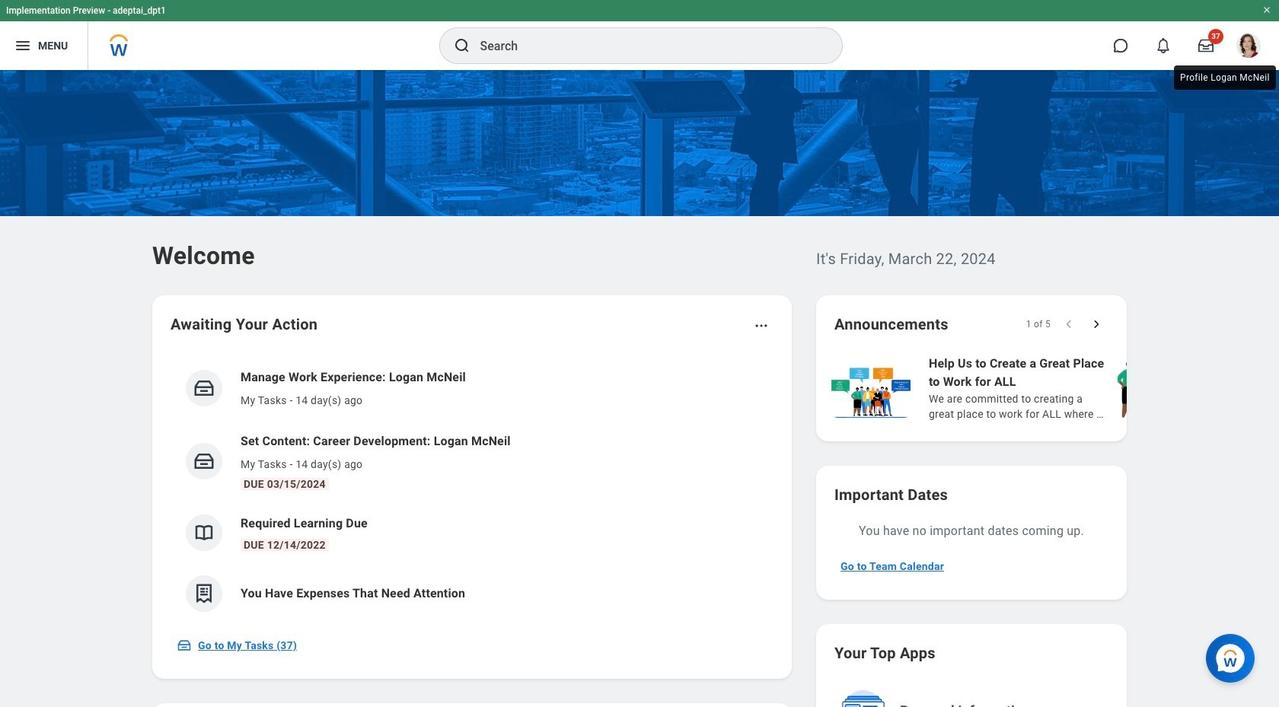 Task type: locate. For each thing, give the bounding box(es) containing it.
0 horizontal spatial inbox image
[[177, 638, 192, 653]]

status
[[1026, 318, 1051, 330]]

Search Workday  search field
[[480, 29, 810, 62]]

chevron left small image
[[1061, 317, 1077, 332]]

main content
[[0, 70, 1279, 707]]

0 vertical spatial inbox image
[[193, 377, 215, 400]]

inbox image
[[193, 377, 215, 400], [177, 638, 192, 653]]

inbox large image
[[1198, 38, 1214, 53]]

banner
[[0, 0, 1279, 70]]

1 horizontal spatial inbox image
[[193, 377, 215, 400]]

chevron right small image
[[1089, 317, 1104, 332]]

profile logan mcneil image
[[1236, 33, 1261, 61]]

list
[[828, 353, 1279, 423], [171, 356, 774, 624]]

related actions image
[[754, 318, 769, 333]]

1 vertical spatial inbox image
[[177, 638, 192, 653]]

tooltip
[[1171, 62, 1279, 93]]

inbox image inside list
[[193, 377, 215, 400]]



Task type: describe. For each thing, give the bounding box(es) containing it.
book open image
[[193, 522, 215, 544]]

notifications large image
[[1156, 38, 1171, 53]]

1 horizontal spatial list
[[828, 353, 1279, 423]]

dashboard expenses image
[[193, 582, 215, 605]]

0 horizontal spatial list
[[171, 356, 774, 624]]

inbox image
[[193, 450, 215, 473]]

close environment banner image
[[1262, 5, 1271, 14]]

search image
[[453, 37, 471, 55]]

justify image
[[14, 37, 32, 55]]



Task type: vqa. For each thing, say whether or not it's contained in the screenshot.
2nd in from the right
no



